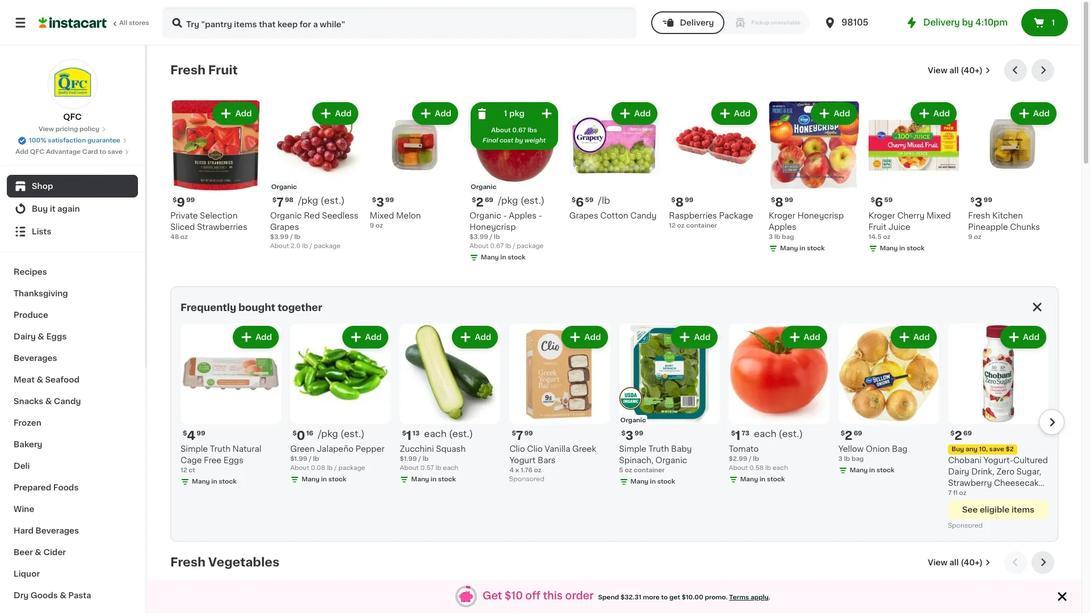Task type: locate. For each thing, give the bounding box(es) containing it.
stock down organic - apples - honeycrisp $3.99 / lb about 0.67 lb / package
[[508, 254, 526, 261]]

$ inside $ 4 99
[[183, 431, 187, 437]]

/pkg for 2
[[498, 196, 518, 205]]

3 for fresh kitchen pineapple chunks
[[975, 196, 983, 208]]

drink,
[[972, 468, 995, 476]]

2 59 from the left
[[885, 197, 893, 203]]

& left pasta
[[60, 592, 66, 600]]

2 horizontal spatial 9
[[969, 234, 973, 240]]

12 left ct
[[181, 468, 187, 474]]

69 inside 'element'
[[485, 197, 494, 203]]

all for fresh vegetables
[[950, 559, 959, 567]]

9
[[177, 196, 185, 208], [370, 223, 374, 229], [969, 234, 973, 240]]

0 horizontal spatial $ 6 59
[[572, 196, 594, 208]]

48
[[170, 234, 179, 240]]

.
[[769, 595, 771, 601]]

buy left it
[[32, 205, 48, 213]]

dairy down chobani
[[949, 468, 970, 476]]

2 vertical spatial view
[[928, 559, 948, 567]]

0 horizontal spatial 2
[[476, 196, 484, 208]]

all stores
[[119, 20, 149, 26]]

about left the 0.08
[[290, 465, 309, 472]]

/pkg inside $7.98 per package (estimated) element
[[298, 196, 318, 205]]

off
[[526, 592, 541, 602]]

main content
[[148, 45, 1082, 614]]

9 inside fresh kitchen pineapple chunks 9 oz
[[969, 234, 973, 240]]

$ 3 99 up spinach,
[[622, 430, 644, 442]]

$ inside the $ 7 98
[[272, 197, 277, 203]]

& right beer
[[35, 549, 41, 557]]

0 horizontal spatial 4
[[187, 430, 196, 442]]

dairy inside chobani yogurt-cultured dairy drink, zero sugar, strawberry cheesecake inspired
[[949, 468, 970, 476]]

0 horizontal spatial container
[[634, 468, 665, 474]]

each right '13'
[[424, 430, 447, 439]]

Search field
[[164, 8, 636, 37]]

sponsored badge image down 1.76
[[510, 476, 544, 483]]

zero
[[997, 468, 1015, 476]]

& for meat
[[37, 376, 43, 384]]

6
[[576, 196, 584, 208], [875, 196, 884, 208]]

to inside get $10 off this order spend $32.31 more to get $10.00 promo. terms apply .
[[662, 595, 668, 601]]

/pkg (est.) inside '$0.16 per package (estimated)' element
[[318, 430, 365, 439]]

0 vertical spatial item carousel region
[[170, 59, 1059, 277]]

mixed inside the mixed melon 9 oz
[[370, 212, 394, 220]]

1 view all (40+) from the top
[[928, 66, 983, 74]]

2 vertical spatial fresh
[[170, 557, 206, 569]]

(est.) for organic - apples - honeycrisp
[[521, 196, 545, 205]]

9 inside the mixed melon 9 oz
[[370, 223, 374, 229]]

/pkg (est.) up organic - apples - honeycrisp $3.99 / lb about 0.67 lb / package
[[498, 196, 545, 205]]

about left 2.0
[[270, 243, 289, 249]]

organic up $2.69 per package (estimated) 'element'
[[471, 184, 497, 190]]

1 horizontal spatial sponsored badge image
[[949, 523, 983, 530]]

bars
[[538, 457, 556, 465]]

0 horizontal spatial $1.99
[[290, 456, 307, 462]]

each (est.) inside $1.13 each (estimated) element
[[424, 430, 473, 439]]

to down guarantee
[[99, 149, 106, 155]]

delivery by 4:10pm link
[[906, 16, 1008, 30]]

1 vertical spatial candy
[[54, 398, 81, 406]]

$ 2 69 up yellow
[[841, 430, 863, 442]]

delivery inside button
[[680, 19, 714, 27]]

many in stock down the 0.08
[[302, 477, 347, 483]]

$ 3 99 for fresh
[[971, 196, 993, 208]]

product group containing 9
[[170, 100, 261, 242]]

$ inside $2.69 per package (estimated) 'element'
[[472, 197, 476, 203]]

1 vertical spatial fresh
[[969, 212, 991, 220]]

1 vertical spatial grapes
[[270, 223, 299, 231]]

candy inside item carousel region
[[631, 212, 657, 220]]

0 horizontal spatial clio
[[510, 445, 525, 453]]

1 horizontal spatial 69
[[854, 431, 863, 437]]

$ 8 99 for kroger honeycrisp apples
[[771, 196, 794, 208]]

1 horizontal spatial $3.99
[[470, 234, 488, 240]]

0 horizontal spatial eggs
[[46, 333, 67, 341]]

/pkg inside $2.69 per package (estimated) 'element'
[[498, 196, 518, 205]]

add button for fresh kitchen pineapple chunks
[[1012, 103, 1056, 124]]

0 horizontal spatial 59
[[585, 197, 594, 203]]

oz
[[376, 223, 383, 229], [678, 223, 685, 229], [181, 234, 188, 240], [884, 234, 891, 240], [975, 234, 982, 240], [534, 468, 542, 474], [625, 468, 633, 474], [960, 490, 967, 497]]

by
[[963, 18, 974, 27], [515, 137, 523, 144]]

truth for 3
[[649, 445, 669, 453]]

0 vertical spatial save
[[108, 149, 123, 155]]

0 vertical spatial view all (40+) button
[[924, 59, 996, 82]]

1 vertical spatial apples
[[769, 223, 797, 231]]

product group
[[170, 100, 261, 242], [270, 100, 361, 251], [370, 100, 461, 230], [470, 100, 561, 265], [570, 100, 660, 221], [669, 100, 760, 230], [769, 100, 860, 255], [869, 100, 960, 255], [969, 100, 1059, 242], [181, 324, 281, 489], [290, 324, 391, 487], [400, 324, 501, 487], [510, 324, 610, 486], [619, 324, 720, 489], [729, 324, 830, 487], [839, 324, 940, 478], [949, 324, 1049, 532], [370, 593, 461, 614], [470, 593, 561, 614], [570, 593, 660, 614], [669, 593, 760, 614], [969, 593, 1059, 614]]

1 vertical spatial to
[[662, 595, 668, 601]]

None search field
[[162, 7, 637, 39]]

about
[[491, 127, 511, 133], [470, 243, 489, 249], [270, 243, 289, 249], [290, 465, 309, 472], [400, 465, 419, 472], [729, 465, 748, 472]]

1 (40+) from the top
[[961, 66, 983, 74]]

$1.99 inside green jalapeño pepper $1.99 / lb about 0.08 lb / package
[[290, 456, 307, 462]]

(est.) inside $1.73 each (estimated) element
[[779, 430, 803, 439]]

99
[[186, 197, 195, 203], [785, 197, 794, 203], [385, 197, 394, 203], [685, 197, 694, 203], [984, 197, 993, 203], [197, 431, 205, 437], [525, 431, 533, 437], [635, 431, 644, 437]]

$ up cage
[[183, 431, 187, 437]]

each (est.)
[[424, 430, 473, 439], [754, 430, 803, 439]]

& for snacks
[[45, 398, 52, 406]]

1 vertical spatial fruit
[[869, 223, 887, 231]]

$ 0 16
[[293, 430, 314, 442]]

99 up yogurt
[[525, 431, 533, 437]]

truth inside simple truth baby spinach, organic 5 oz container
[[649, 445, 669, 453]]

oz inside the mixed melon 9 oz
[[376, 223, 383, 229]]

each right 73
[[754, 430, 777, 439]]

0 vertical spatial grapes
[[570, 212, 599, 220]]

2 for chobani yogurt-cultured dairy drink, zero sugar, strawberry cheesecake inspired
[[955, 430, 963, 442]]

1
[[1052, 19, 1056, 27], [504, 110, 508, 118], [407, 430, 412, 442], [736, 430, 741, 442]]

99 for raspberries package
[[685, 197, 694, 203]]

$ 2 69 up any
[[951, 430, 972, 442]]

kroger inside kroger honeycrisp apples 3 lb bag
[[769, 212, 796, 220]]

2 truth from the left
[[649, 445, 669, 453]]

2 (40+) from the top
[[961, 559, 983, 567]]

about inside green jalapeño pepper $1.99 / lb about 0.08 lb / package
[[290, 465, 309, 472]]

6 up the 14.5
[[875, 196, 884, 208]]

qfc
[[63, 113, 82, 121], [30, 149, 44, 155]]

99 inside $ 9 99
[[186, 197, 195, 203]]

1 vertical spatial 0.67
[[490, 243, 504, 249]]

1 horizontal spatial simple
[[619, 445, 647, 453]]

0 horizontal spatial $ 3 99
[[372, 196, 394, 208]]

candy right cotton
[[631, 212, 657, 220]]

69 up organic - apples - honeycrisp $3.99 / lb about 0.67 lb / package
[[485, 197, 494, 203]]

1 all from the top
[[950, 66, 959, 74]]

1 $ 8 99 from the left
[[771, 196, 794, 208]]

(est.) inside $1.13 each (estimated) element
[[449, 430, 473, 439]]

selection
[[200, 212, 238, 220]]

1 vertical spatial buy
[[952, 447, 965, 453]]

0 vertical spatial fresh
[[170, 64, 206, 76]]

7 for $ 7 99
[[516, 430, 523, 442]]

simple inside simple truth natural cage free eggs 12 ct
[[181, 445, 208, 453]]

2 $ 8 99 from the left
[[672, 196, 694, 208]]

0 horizontal spatial 69
[[485, 197, 494, 203]]

see eligible items button
[[949, 501, 1049, 520]]

delivery for delivery by 4:10pm
[[924, 18, 960, 27]]

meat
[[14, 376, 35, 384]]

-
[[504, 212, 507, 220], [539, 212, 542, 220]]

(est.) up tomato $2.99 / lb about 0.58 lb each
[[779, 430, 803, 439]]

truth for 4
[[210, 445, 231, 453]]

1 horizontal spatial 59
[[885, 197, 893, 203]]

wine
[[14, 506, 34, 514]]

69 up any
[[964, 431, 972, 437]]

0 vertical spatial 0.67
[[513, 127, 526, 133]]

1 button
[[1022, 9, 1069, 36]]

1 vertical spatial (40+)
[[961, 559, 983, 567]]

8 for raspberries package
[[676, 196, 684, 208]]

simple up spinach,
[[619, 445, 647, 453]]

1 horizontal spatial by
[[963, 18, 974, 27]]

1 $1.99 from the left
[[290, 456, 307, 462]]

69 for organic - apples - honeycrisp
[[485, 197, 494, 203]]

(est.) up squash
[[449, 430, 473, 439]]

1 horizontal spatial -
[[539, 212, 542, 220]]

pasta
[[68, 592, 91, 600]]

about down $2.99
[[729, 465, 748, 472]]

& right meat at the left bottom of page
[[37, 376, 43, 384]]

99 for simple truth baby spinach, organic
[[635, 431, 644, 437]]

0 vertical spatial 7
[[277, 196, 284, 208]]

0 horizontal spatial fruit
[[208, 64, 238, 76]]

goods
[[31, 592, 58, 600]]

all for fresh fruit
[[950, 66, 959, 74]]

1 horizontal spatial to
[[662, 595, 668, 601]]

1 kroger from the left
[[769, 212, 796, 220]]

59
[[585, 197, 594, 203], [885, 197, 893, 203]]

/lb
[[598, 196, 611, 205]]

1 horizontal spatial save
[[990, 447, 1005, 453]]

(40+)
[[961, 66, 983, 74], [961, 559, 983, 567]]

zucchini squash $1.99 / lb about 0.57 lb each
[[400, 445, 466, 472]]

add button for yellow onion bag
[[892, 327, 936, 348]]

2 $3.99 from the left
[[270, 234, 289, 240]]

melon
[[396, 212, 421, 220]]

1 8 from the left
[[776, 196, 784, 208]]

truth inside simple truth natural cage free eggs 12 ct
[[210, 445, 231, 453]]

1 vertical spatial by
[[515, 137, 523, 144]]

1 horizontal spatial 0.67
[[513, 127, 526, 133]]

/pkg up red
[[298, 196, 318, 205]]

many in stock down the 0.57
[[411, 477, 456, 483]]

simple inside simple truth baby spinach, organic 5 oz container
[[619, 445, 647, 453]]

$32.31
[[621, 595, 642, 601]]

1 mixed from the left
[[370, 212, 394, 220]]

juice
[[889, 223, 911, 231]]

bag
[[782, 234, 795, 240], [852, 456, 864, 462]]

about down $2.69 per package (estimated) 'element'
[[470, 243, 489, 249]]

dairy & eggs
[[14, 333, 67, 341]]

0 vertical spatial buy
[[32, 205, 48, 213]]

liquor link
[[7, 564, 138, 585]]

/pkg inside '$0.16 per package (estimated)' element
[[318, 430, 338, 439]]

save inside item carousel region
[[990, 447, 1005, 453]]

1 horizontal spatial delivery
[[924, 18, 960, 27]]

1 horizontal spatial mixed
[[927, 212, 951, 220]]

2 up chobani
[[955, 430, 963, 442]]

by left 4:10pm
[[963, 18, 974, 27]]

delivery for delivery
[[680, 19, 714, 27]]

/pkg for 0
[[318, 430, 338, 439]]

4 left x
[[510, 468, 514, 474]]

8
[[776, 196, 784, 208], [676, 196, 684, 208]]

package inside organic red seedless grapes $3.99 / lb about 2.0 lb / package
[[314, 243, 341, 249]]

/pkg up organic - apples - honeycrisp $3.99 / lb about 0.67 lb / package
[[498, 196, 518, 205]]

clio up yogurt
[[510, 445, 525, 453]]

1 vertical spatial 7
[[516, 430, 523, 442]]

apples inside organic - apples - honeycrisp $3.99 / lb about 0.67 lb / package
[[509, 212, 537, 220]]

(est.) up seedless at left top
[[321, 196, 345, 205]]

beverages down dairy & eggs
[[14, 354, 57, 362]]

2 simple from the left
[[619, 445, 647, 453]]

yogurt-
[[984, 457, 1014, 465]]

0 vertical spatial 12
[[669, 223, 676, 229]]

$ inside $6.59 per pound element
[[572, 197, 576, 203]]

2 for organic - apples - honeycrisp
[[476, 196, 484, 208]]

1 horizontal spatial 4
[[510, 468, 514, 474]]

clio up bars
[[527, 445, 543, 453]]

frozen link
[[7, 412, 138, 434]]

0 horizontal spatial buy
[[32, 205, 48, 213]]

tomato
[[729, 445, 759, 453]]

many
[[781, 245, 799, 251], [880, 245, 898, 251], [481, 254, 499, 261], [850, 468, 868, 474], [302, 477, 320, 483], [411, 477, 429, 483], [741, 477, 759, 483], [192, 479, 210, 485], [631, 479, 649, 485]]

each down squash
[[443, 465, 459, 472]]

organic inside organic - apples - honeycrisp $3.99 / lb about 0.67 lb / package
[[470, 212, 502, 220]]

0 horizontal spatial sponsored badge image
[[510, 476, 544, 483]]

1 vertical spatial container
[[634, 468, 665, 474]]

1 horizontal spatial $ 8 99
[[771, 196, 794, 208]]

9 inside product group
[[177, 196, 185, 208]]

1 view all (40+) button from the top
[[924, 59, 996, 82]]

view pricing policy link
[[39, 125, 106, 134]]

mixed left melon
[[370, 212, 394, 220]]

qfc up view pricing policy link
[[63, 113, 82, 121]]

truth left baby
[[649, 445, 669, 453]]

0 horizontal spatial each (est.)
[[424, 430, 473, 439]]

$3.99
[[470, 234, 488, 240], [270, 234, 289, 240]]

organic down baby
[[656, 457, 688, 465]]

sponsored badge image down see
[[949, 523, 983, 530]]

save up yogurt-
[[990, 447, 1005, 453]]

2 view all (40+) from the top
[[928, 559, 983, 567]]

add button for green jalapeño pepper
[[344, 327, 388, 348]]

get
[[670, 595, 681, 601]]

2 horizontal spatial $ 3 99
[[971, 196, 993, 208]]

1 vertical spatial 9
[[370, 223, 374, 229]]

1 horizontal spatial each (est.)
[[754, 430, 803, 439]]

truth
[[210, 445, 231, 453], [649, 445, 669, 453]]

1 6 from the left
[[576, 196, 584, 208]]

0 horizontal spatial $ 2 69
[[472, 196, 494, 208]]

section containing 4
[[165, 286, 1065, 543]]

stock down kroger cherry mixed fruit juice 14.5 oz
[[907, 245, 925, 251]]

simple truth natural cage free eggs 12 ct
[[181, 445, 261, 474]]

0 horizontal spatial honeycrisp
[[470, 223, 516, 231]]

oz inside clio clio vanilla greek yogurt bars 4 x 1.76 oz
[[534, 468, 542, 474]]

(40+) for fruit
[[961, 66, 983, 74]]

section
[[165, 286, 1065, 543]]

x
[[516, 468, 519, 474]]

about inside zucchini squash $1.99 / lb about 0.57 lb each
[[400, 465, 419, 472]]

& right snacks
[[45, 398, 52, 406]]

2 6 from the left
[[875, 196, 884, 208]]

2 horizontal spatial 69
[[964, 431, 972, 437]]

1 horizontal spatial honeycrisp
[[798, 212, 844, 220]]

produce link
[[7, 304, 138, 326]]

view all (40+) down see
[[928, 559, 983, 567]]

package inside organic - apples - honeycrisp $3.99 / lb about 0.67 lb / package
[[517, 243, 544, 249]]

$ up organic - apples - honeycrisp $3.99 / lb about 0.67 lb / package
[[472, 197, 476, 203]]

99 up kroger honeycrisp apples 3 lb bag
[[785, 197, 794, 203]]

(est.) inside '$0.16 per package (estimated)' element
[[341, 430, 365, 439]]

0 horizontal spatial truth
[[210, 445, 231, 453]]

organic inside organic red seedless grapes $3.99 / lb about 2.0 lb / package
[[270, 212, 302, 220]]

strawberry
[[949, 480, 993, 487]]

0 vertical spatial 4
[[187, 430, 196, 442]]

69 for chobani yogurt-cultured dairy drink, zero sugar, strawberry cheesecake inspired
[[964, 431, 972, 437]]

0 horizontal spatial grapes
[[270, 223, 299, 231]]

terms
[[730, 595, 749, 601]]

each inside $1.13 each (estimated) element
[[424, 430, 447, 439]]

1 horizontal spatial 2
[[845, 430, 853, 442]]

each (est.) inside $1.73 each (estimated) element
[[754, 430, 803, 439]]

6 inside $6.59 per pound element
[[576, 196, 584, 208]]

(est.) inside $2.69 per package (estimated) 'element'
[[521, 196, 545, 205]]

2 each (est.) from the left
[[754, 430, 803, 439]]

product group containing 4
[[181, 324, 281, 489]]

2 vertical spatial item carousel region
[[170, 552, 1059, 614]]

0 horizontal spatial mixed
[[370, 212, 394, 220]]

1 horizontal spatial bag
[[852, 456, 864, 462]]

1 horizontal spatial kroger
[[869, 212, 896, 220]]

3 for mixed melon
[[376, 196, 384, 208]]

deli link
[[7, 456, 138, 477]]

1 vertical spatial item carousel region
[[165, 319, 1065, 537]]

sponsored badge image
[[510, 476, 544, 483], [949, 523, 983, 530]]

$ 3 99 up pineapple
[[971, 196, 993, 208]]

0 horizontal spatial by
[[515, 137, 523, 144]]

0 horizontal spatial 12
[[181, 468, 187, 474]]

69
[[485, 197, 494, 203], [854, 431, 863, 437], [964, 431, 972, 437]]

beverages up cider
[[36, 527, 79, 535]]

view all (40+) button
[[924, 59, 996, 82], [924, 552, 996, 574]]

squash
[[436, 445, 466, 453]]

delivery by 4:10pm
[[924, 18, 1008, 27]]

10,
[[980, 447, 988, 453]]

apples inside kroger honeycrisp apples 3 lb bag
[[769, 223, 797, 231]]

1 horizontal spatial 12
[[669, 223, 676, 229]]

(est.) for organic red seedless grapes
[[321, 196, 345, 205]]

container down spinach,
[[634, 468, 665, 474]]

buy for buy it again
[[32, 205, 48, 213]]

2 mixed from the left
[[927, 212, 951, 220]]

0 vertical spatial bag
[[782, 234, 795, 240]]

/pkg (est.) for 7
[[298, 196, 345, 205]]

yogurt
[[510, 457, 536, 465]]

yellow onion bag 3 lb bag
[[839, 445, 908, 462]]

1 $3.99 from the left
[[470, 234, 488, 240]]

$0.16 per package (estimated) element
[[290, 429, 391, 444]]

add button for tomato
[[783, 327, 826, 348]]

(est.) for zucchini squash
[[449, 430, 473, 439]]

2 8 from the left
[[676, 196, 684, 208]]

1 horizontal spatial candy
[[631, 212, 657, 220]]

about inside organic red seedless grapes $3.99 / lb about 2.0 lb / package
[[270, 243, 289, 249]]

$ 8 99 for raspberries package
[[672, 196, 694, 208]]

product group containing 0
[[290, 324, 391, 487]]

2 kroger from the left
[[869, 212, 896, 220]]

1 - from the left
[[504, 212, 507, 220]]

&
[[38, 333, 44, 341], [37, 376, 43, 384], [45, 398, 52, 406], [35, 549, 41, 557], [60, 592, 66, 600]]

chobani
[[949, 457, 982, 465]]

item carousel region
[[170, 59, 1059, 277], [165, 319, 1065, 537], [170, 552, 1059, 614]]

buy up chobani
[[952, 447, 965, 453]]

$ up the 14.5
[[871, 197, 875, 203]]

2 inside 'element'
[[476, 196, 484, 208]]

beer & cider
[[14, 549, 66, 557]]

fl
[[954, 490, 958, 497]]

1 pkg
[[504, 110, 525, 118]]

$2.69 per package (estimated) element
[[470, 195, 561, 210]]

prepared foods link
[[7, 477, 138, 499]]

8 up raspberries
[[676, 196, 684, 208]]

(est.)
[[521, 196, 545, 205], [321, 196, 345, 205], [341, 430, 365, 439], [449, 430, 473, 439], [779, 430, 803, 439]]

0 horizontal spatial apples
[[509, 212, 537, 220]]

add
[[235, 110, 252, 118], [335, 110, 352, 118], [435, 110, 452, 118], [635, 110, 651, 118], [734, 110, 751, 118], [834, 110, 851, 118], [934, 110, 951, 118], [1034, 110, 1050, 118], [15, 149, 28, 155], [256, 333, 272, 341], [365, 333, 382, 341], [475, 333, 492, 341], [585, 333, 601, 341], [694, 333, 711, 341], [804, 333, 821, 341], [914, 333, 930, 341], [1024, 333, 1040, 341], [535, 602, 551, 610], [635, 602, 651, 610], [734, 602, 751, 610]]

$ left 16 on the bottom of the page
[[293, 431, 297, 437]]

0 vertical spatial view
[[928, 66, 948, 74]]

in
[[800, 245, 806, 251], [900, 245, 906, 251], [501, 254, 506, 261], [870, 468, 876, 474], [321, 477, 327, 483], [431, 477, 437, 483], [760, 477, 766, 483], [212, 479, 217, 485], [650, 479, 656, 485]]

kroger inside kroger cherry mixed fruit juice 14.5 oz
[[869, 212, 896, 220]]

1 horizontal spatial 8
[[776, 196, 784, 208]]

each (est.) up squash
[[424, 430, 473, 439]]

fresh inside fresh kitchen pineapple chunks 9 oz
[[969, 212, 991, 220]]

0.67 down $2.69 per package (estimated) 'element'
[[490, 243, 504, 249]]

sugar,
[[1017, 468, 1042, 476]]

1 horizontal spatial $ 2 69
[[841, 430, 863, 442]]

yellow
[[839, 445, 864, 453]]

99 for simple truth natural cage free eggs
[[197, 431, 205, 437]]

73
[[742, 431, 750, 437]]

service type group
[[652, 11, 810, 34]]

2 clio from the left
[[527, 445, 543, 453]]

$ 2 69 for chobani yogurt-cultured dairy drink, zero sugar, strawberry cheesecake inspired
[[951, 430, 972, 442]]

$ left '13'
[[402, 431, 407, 437]]

1 horizontal spatial 6
[[875, 196, 884, 208]]

2 vertical spatial 7
[[949, 490, 952, 497]]

0 vertical spatial candy
[[631, 212, 657, 220]]

0 horizontal spatial delivery
[[680, 19, 714, 27]]

1 truth from the left
[[210, 445, 231, 453]]

bag for 2
[[852, 456, 864, 462]]

$ inside $ 9 99
[[173, 197, 177, 203]]

(est.) inside $7.98 per package (estimated) element
[[321, 196, 345, 205]]

99 for fresh kitchen pineapple chunks
[[984, 197, 993, 203]]

terms apply button
[[730, 594, 769, 603]]

about inside tomato $2.99 / lb about 0.58 lb each
[[729, 465, 748, 472]]

100% satisfaction guarantee
[[29, 137, 120, 144]]

1 vertical spatial sponsored badge image
[[949, 523, 983, 530]]

2 horizontal spatial $ 2 69
[[951, 430, 972, 442]]

99 inside $ 7 99
[[525, 431, 533, 437]]

by inside 'about 0.67 lbs final cost by weight'
[[515, 137, 523, 144]]

1 simple from the left
[[181, 445, 208, 453]]

bakery link
[[7, 434, 138, 456]]

7
[[277, 196, 284, 208], [516, 430, 523, 442], [949, 490, 952, 497]]

2 horizontal spatial 2
[[955, 430, 963, 442]]

main content containing fresh fruit
[[148, 45, 1082, 614]]

buy inside item carousel region
[[952, 447, 965, 453]]

tomato $2.99 / lb about 0.58 lb each
[[729, 445, 789, 472]]

qfc link
[[47, 59, 97, 123]]

$ 8 99 up kroger honeycrisp apples 3 lb bag
[[771, 196, 794, 208]]

2 $1.99 from the left
[[400, 456, 417, 462]]

baby
[[671, 445, 692, 453]]

candy down seafood
[[54, 398, 81, 406]]

$ 2 69 inside $2.69 per package (estimated) 'element'
[[472, 196, 494, 208]]

99 inside $ 4 99
[[197, 431, 205, 437]]

0 vertical spatial sponsored badge image
[[510, 476, 544, 483]]

0 vertical spatial apples
[[509, 212, 537, 220]]

/pkg (est.) for 0
[[318, 430, 365, 439]]

/pkg (est.) inside $7.98 per package (estimated) element
[[298, 196, 345, 205]]

0 horizontal spatial kroger
[[769, 212, 796, 220]]

1 horizontal spatial eggs
[[224, 457, 244, 465]]

$ left the /lb
[[572, 197, 576, 203]]

$ 6 59 up juice
[[871, 196, 893, 208]]

/pkg (est.)
[[498, 196, 545, 205], [298, 196, 345, 205], [318, 430, 365, 439]]

add qfc advantage card to save
[[15, 149, 123, 155]]

1 each (est.) from the left
[[424, 430, 473, 439]]

cider
[[43, 549, 66, 557]]

1 horizontal spatial buy
[[952, 447, 965, 453]]

69 up yellow
[[854, 431, 863, 437]]

99 up cage
[[197, 431, 205, 437]]

kroger cherry mixed fruit juice 14.5 oz
[[869, 212, 951, 240]]

2 vertical spatial 9
[[969, 234, 973, 240]]

$ up pineapple
[[971, 197, 975, 203]]

0.67 inside 'about 0.67 lbs final cost by weight'
[[513, 127, 526, 133]]

& down produce
[[38, 333, 44, 341]]

organic - apples - honeycrisp $3.99 / lb about 0.67 lb / package
[[470, 212, 544, 249]]

1 vertical spatial dairy
[[949, 468, 970, 476]]

simple truth baby spinach, organic 5 oz container
[[619, 445, 692, 474]]

all
[[119, 20, 127, 26]]

1 $ 6 59 from the left
[[572, 196, 594, 208]]

container down raspberries
[[687, 223, 717, 229]]

99 up the mixed melon 9 oz at the left
[[385, 197, 394, 203]]

2 view all (40+) button from the top
[[924, 552, 996, 574]]

/ inside tomato $2.99 / lb about 0.58 lb each
[[749, 456, 752, 462]]

/pkg (est.) inside $2.69 per package (estimated) 'element'
[[498, 196, 545, 205]]

bag inside kroger honeycrisp apples 3 lb bag
[[782, 234, 795, 240]]

2 all from the top
[[950, 559, 959, 567]]

1 horizontal spatial $ 6 59
[[871, 196, 893, 208]]

59 left the /lb
[[585, 197, 594, 203]]

$ 4 99
[[183, 430, 205, 442]]

bag inside yellow onion bag 3 lb bag
[[852, 456, 864, 462]]

$ 8 99 up raspberries
[[672, 196, 694, 208]]

$6.59 per pound element
[[570, 195, 660, 210]]

$ left 73
[[731, 431, 736, 437]]

0 vertical spatial honeycrisp
[[798, 212, 844, 220]]

$ up private
[[173, 197, 177, 203]]

view all (40+) button down see
[[924, 552, 996, 574]]

12 inside simple truth natural cage free eggs 12 ct
[[181, 468, 187, 474]]

0 horizontal spatial 9
[[177, 196, 185, 208]]

add button for private selection sliced strawberries
[[214, 103, 258, 124]]

7 left 98
[[277, 196, 284, 208]]

to left get
[[662, 595, 668, 601]]

weight
[[525, 137, 546, 144]]

0 horizontal spatial 7
[[277, 196, 284, 208]]



Task type: vqa. For each thing, say whether or not it's contained in the screenshot.


Task type: describe. For each thing, give the bounding box(es) containing it.
$ up yellow
[[841, 431, 845, 437]]

in down simple truth baby spinach, organic 5 oz container
[[650, 479, 656, 485]]

spend
[[599, 595, 619, 601]]

$ 2 69 for organic - apples - honeycrisp
[[472, 196, 494, 208]]

4 inside clio clio vanilla greek yogurt bars 4 x 1.76 oz
[[510, 468, 514, 474]]

$1.13 each (estimated) element
[[400, 429, 501, 444]]

$ 6 59 inside $6.59 per pound element
[[572, 196, 594, 208]]

0 horizontal spatial qfc
[[30, 149, 44, 155]]

final
[[483, 137, 498, 144]]

zucchini
[[400, 445, 434, 453]]

8 for kroger honeycrisp apples
[[776, 196, 784, 208]]

fresh for fresh kitchen pineapple chunks 9 oz
[[969, 212, 991, 220]]

policy
[[80, 126, 99, 132]]

$ 7 99
[[512, 430, 533, 442]]

prepared
[[14, 484, 51, 492]]

free
[[204, 457, 222, 465]]

4:10pm
[[976, 18, 1008, 27]]

/pkg for 7
[[298, 196, 318, 205]]

0
[[297, 430, 305, 442]]

increment quantity of organic - apples - honeycrisp image
[[540, 107, 554, 120]]

stock down green jalapeño pepper $1.99 / lb about 0.08 lb / package
[[329, 477, 347, 483]]

close image
[[1056, 590, 1070, 604]]

fresh for fresh fruit
[[170, 64, 206, 76]]

98
[[285, 197, 294, 203]]

apples for lb
[[769, 223, 797, 231]]

1 inside button
[[1052, 19, 1056, 27]]

$ inside $ 1 13
[[402, 431, 407, 437]]

private selection sliced strawberries 48 oz
[[170, 212, 248, 240]]

0.57
[[421, 465, 434, 472]]

eggs inside simple truth natural cage free eggs 12 ct
[[224, 457, 244, 465]]

add button for kroger cherry mixed fruit juice
[[912, 103, 956, 124]]

each (est.) for zucchini
[[424, 430, 473, 439]]

guarantee
[[87, 137, 120, 144]]

about inside organic - apples - honeycrisp $3.99 / lb about 0.67 lb / package
[[470, 243, 489, 249]]

item carousel region containing fresh vegetables
[[170, 552, 1059, 614]]

in down kroger honeycrisp apples 3 lb bag
[[800, 245, 806, 251]]

$1.73 each (estimated) element
[[729, 429, 830, 444]]

$ up the mixed melon 9 oz at the left
[[372, 197, 376, 203]]

$3.99 inside organic - apples - honeycrisp $3.99 / lb about 0.67 lb / package
[[470, 234, 488, 240]]

$ up spinach,
[[622, 431, 626, 437]]

2 horizontal spatial 7
[[949, 490, 952, 497]]

lb inside yellow onion bag 3 lb bag
[[845, 456, 851, 462]]

many in stock down simple truth baby spinach, organic 5 oz container
[[631, 479, 676, 485]]

seedless
[[322, 212, 359, 220]]

mixed inside kroger cherry mixed fruit juice 14.5 oz
[[927, 212, 951, 220]]

$ inside $ 7 99
[[512, 431, 516, 437]]

apples for honeycrisp
[[509, 212, 537, 220]]

0 horizontal spatial save
[[108, 149, 123, 155]]

many down organic - apples - honeycrisp $3.99 / lb about 0.67 lb / package
[[481, 254, 499, 261]]

raspberries
[[669, 212, 717, 220]]

kroger honeycrisp apples 3 lb bag
[[769, 212, 844, 240]]

in down 0.58
[[760, 477, 766, 483]]

98105
[[842, 18, 869, 27]]

about inside 'about 0.67 lbs final cost by weight'
[[491, 127, 511, 133]]

view pricing policy
[[39, 126, 99, 132]]

$ 1 13
[[402, 430, 420, 442]]

view all (40+) button for fresh vegetables
[[924, 552, 996, 574]]

delivery button
[[652, 11, 725, 34]]

2 $ 6 59 from the left
[[871, 196, 893, 208]]

organic inside simple truth baby spinach, organic 5 oz container
[[656, 457, 688, 465]]

pineapple
[[969, 223, 1009, 231]]

1 vertical spatial view
[[39, 126, 54, 132]]

& for dairy
[[38, 333, 44, 341]]

$ 3 99 for mixed
[[372, 196, 394, 208]]

99 for private selection sliced strawberries
[[186, 197, 195, 203]]

hard
[[14, 527, 34, 535]]

simple for 3
[[619, 445, 647, 453]]

view for fresh fruit
[[928, 66, 948, 74]]

foods
[[53, 484, 79, 492]]

oz inside kroger cherry mixed fruit juice 14.5 oz
[[884, 234, 891, 240]]

strawberries
[[197, 223, 248, 231]]

add button for simple truth natural cage free eggs
[[234, 327, 278, 348]]

cotton
[[601, 212, 629, 220]]

view all (40+) button for fresh fruit
[[924, 59, 996, 82]]

fresh kitchen pineapple chunks 9 oz
[[969, 212, 1041, 240]]

in down juice
[[900, 245, 906, 251]]

many in stock down yellow onion bag 3 lb bag
[[850, 468, 895, 474]]

view all (40+) for fresh fruit
[[928, 66, 983, 74]]

stock down simple truth baby spinach, organic 5 oz container
[[658, 479, 676, 485]]

each inside zucchini squash $1.99 / lb about 0.57 lb each
[[443, 465, 459, 472]]

stock down simple truth natural cage free eggs 12 ct
[[219, 479, 237, 485]]

item badge image
[[619, 387, 642, 410]]

12 inside raspberries package 12 oz container
[[669, 223, 676, 229]]

13
[[413, 431, 420, 437]]

many down the 14.5
[[880, 245, 898, 251]]

eggs inside dairy & eggs link
[[46, 333, 67, 341]]

1 horizontal spatial grapes
[[570, 212, 599, 220]]

(40+) for vegetables
[[961, 559, 983, 567]]

(est.) for tomato
[[779, 430, 803, 439]]

seafood
[[45, 376, 80, 384]]

red
[[304, 212, 320, 220]]

in down free
[[212, 479, 217, 485]]

$1.99 inside zucchini squash $1.99 / lb about 0.57 lb each
[[400, 456, 417, 462]]

stock down tomato $2.99 / lb about 0.58 lb each
[[767, 477, 785, 483]]

beer
[[14, 549, 33, 557]]

$ 9 99
[[173, 196, 195, 208]]

shop
[[32, 182, 53, 190]]

fresh vegetables
[[170, 557, 280, 569]]

thanksgiving
[[14, 290, 68, 298]]

in down yellow onion bag 3 lb bag
[[870, 468, 876, 474]]

many down the 0.08
[[302, 477, 320, 483]]

0 vertical spatial beverages
[[14, 354, 57, 362]]

0.67 inside organic - apples - honeycrisp $3.99 / lb about 0.67 lb / package
[[490, 243, 504, 249]]

dairy inside dairy & eggs link
[[14, 333, 36, 341]]

each (est.) for tomato
[[754, 430, 803, 439]]

0 horizontal spatial to
[[99, 149, 106, 155]]

3 for simple truth baby spinach, organic
[[626, 430, 634, 442]]

oz inside raspberries package 12 oz container
[[678, 223, 685, 229]]

instacart logo image
[[39, 16, 107, 30]]

add button for mixed melon
[[413, 103, 457, 124]]

all stores link
[[39, 7, 150, 39]]

$3.99 inside organic red seedless grapes $3.99 / lb about 2.0 lb / package
[[270, 234, 289, 240]]

buy any 10, save $2
[[952, 447, 1014, 453]]

item carousel region containing fresh fruit
[[170, 59, 1059, 277]]

$7.98 per package (estimated) element
[[270, 195, 361, 210]]

dry goods & pasta link
[[7, 585, 138, 607]]

add button for simple truth baby spinach, organic
[[673, 327, 717, 348]]

$10
[[505, 592, 523, 602]]

many in stock down kroger honeycrisp apples 3 lb bag
[[781, 245, 825, 251]]

many down kroger honeycrisp apples 3 lb bag
[[781, 245, 799, 251]]

1 horizontal spatial qfc
[[63, 113, 82, 121]]

0 vertical spatial by
[[963, 18, 974, 27]]

oz inside simple truth baby spinach, organic 5 oz container
[[625, 468, 633, 474]]

package inside green jalapeño pepper $1.99 / lb about 0.08 lb / package
[[339, 465, 365, 472]]

qfc logo image
[[47, 59, 97, 109]]

hard beverages link
[[7, 520, 138, 542]]

container inside simple truth baby spinach, organic 5 oz container
[[634, 468, 665, 474]]

frequently bought together
[[181, 303, 322, 312]]

candy for snacks & candy
[[54, 398, 81, 406]]

view all (40+) for fresh vegetables
[[928, 559, 983, 567]]

many down spinach,
[[631, 479, 649, 485]]

$2.99
[[729, 456, 748, 462]]

7 for $ 7 98
[[277, 196, 284, 208]]

many in stock down organic - apples - honeycrisp $3.99 / lb about 0.67 lb / package
[[481, 254, 526, 261]]

(est.) for green jalapeño pepper
[[341, 430, 365, 439]]

candy for grapes   cotton candy
[[631, 212, 657, 220]]

it
[[50, 205, 55, 213]]

any
[[966, 447, 978, 453]]

buy it again
[[32, 205, 80, 213]]

frozen
[[14, 419, 41, 427]]

cost
[[500, 137, 514, 144]]

1 clio from the left
[[510, 445, 525, 453]]

natural
[[233, 445, 261, 453]]

each inside tomato $2.99 / lb about 0.58 lb each
[[773, 465, 789, 472]]

spinach,
[[619, 457, 654, 465]]

add button for grapes   cotton candy
[[613, 103, 657, 124]]

item carousel region containing 4
[[165, 319, 1065, 537]]

many down 0.58
[[741, 477, 759, 483]]

thanksgiving link
[[7, 283, 138, 304]]

oz inside fresh kitchen pineapple chunks 9 oz
[[975, 234, 982, 240]]

honeycrisp inside organic - apples - honeycrisp $3.99 / lb about 0.67 lb / package
[[470, 223, 516, 231]]

sliced
[[170, 223, 195, 231]]

dry
[[14, 592, 29, 600]]

pricing
[[56, 126, 78, 132]]

100%
[[29, 137, 46, 144]]

add button for organic red seedless grapes
[[314, 103, 358, 124]]

beer & cider link
[[7, 542, 138, 564]]

simple for 4
[[181, 445, 208, 453]]

oz inside the private selection sliced strawberries 48 oz
[[181, 234, 188, 240]]

bag for 8
[[782, 234, 795, 240]]

view for fresh vegetables
[[928, 559, 948, 567]]

$10.00
[[682, 595, 704, 601]]

1 horizontal spatial $ 3 99
[[622, 430, 644, 442]]

cultured
[[1014, 457, 1049, 465]]

$ inside $ 1 73
[[731, 431, 736, 437]]

1 59 from the left
[[585, 197, 594, 203]]

many down the 0.57
[[411, 477, 429, 483]]

$ up kroger honeycrisp apples 3 lb bag
[[771, 197, 776, 203]]

in down the 0.08
[[321, 477, 327, 483]]

add qfc advantage card to save link
[[15, 148, 129, 157]]

grapes inside organic red seedless grapes $3.99 / lb about 2.0 lb / package
[[270, 223, 299, 231]]

3 inside kroger honeycrisp apples 3 lb bag
[[769, 234, 773, 240]]

fresh for fresh vegetables
[[170, 557, 206, 569]]

chobani yogurt-cultured dairy drink, zero sugar, strawberry cheesecake inspired
[[949, 457, 1049, 499]]

/pkg (est.) for 2
[[498, 196, 545, 205]]

stock down yellow onion bag 3 lb bag
[[877, 468, 895, 474]]

remove organic - apples - honeycrisp image
[[475, 107, 489, 120]]

cheesecake
[[995, 480, 1044, 487]]

$ up raspberries
[[672, 197, 676, 203]]

& for beer
[[35, 549, 41, 557]]

organic up 98
[[271, 184, 297, 190]]

organic down item badge icon
[[621, 418, 646, 424]]

fruit inside kroger cherry mixed fruit juice 14.5 oz
[[869, 223, 887, 231]]

stock down kroger honeycrisp apples 3 lb bag
[[807, 245, 825, 251]]

$ 7 98
[[272, 196, 294, 208]]

see eligible items
[[963, 506, 1035, 514]]

hard beverages
[[14, 527, 79, 535]]

honeycrisp inside kroger honeycrisp apples 3 lb bag
[[798, 212, 844, 220]]

dry goods & pasta
[[14, 592, 91, 600]]

5
[[619, 468, 624, 474]]

buy for buy any 10, save $2
[[952, 447, 965, 453]]

stock down zucchini squash $1.99 / lb about 0.57 lb each
[[438, 477, 456, 483]]

organic red seedless grapes $3.99 / lb about 2.0 lb / package
[[270, 212, 359, 249]]

eligible
[[980, 506, 1010, 514]]

grapes   cotton candy
[[570, 212, 657, 220]]

add button for raspberries package
[[713, 103, 757, 124]]

many down ct
[[192, 479, 210, 485]]

in down the 0.57
[[431, 477, 437, 483]]

$ inside $ 0 16
[[293, 431, 297, 437]]

many in stock down free
[[192, 479, 237, 485]]

$ up chobani
[[951, 431, 955, 437]]

meat & seafood
[[14, 376, 80, 384]]

more
[[643, 595, 660, 601]]

promo.
[[705, 595, 728, 601]]

green
[[290, 445, 315, 453]]

/ inside zucchini squash $1.99 / lb about 0.57 lb each
[[419, 456, 421, 462]]

3 inside yellow onion bag 3 lb bag
[[839, 456, 843, 462]]

lb inside kroger honeycrisp apples 3 lb bag
[[775, 234, 781, 240]]

onion
[[866, 445, 890, 453]]

7 fl oz
[[949, 490, 967, 497]]

frequently
[[181, 303, 236, 312]]

99 for clio clio vanilla greek yogurt bars
[[525, 431, 533, 437]]

cherry
[[898, 212, 925, 220]]

1 vertical spatial beverages
[[36, 527, 79, 535]]

99 for mixed melon
[[385, 197, 394, 203]]

add button for zucchini squash
[[453, 327, 497, 348]]

0 vertical spatial fruit
[[208, 64, 238, 76]]

buy it again link
[[7, 198, 138, 220]]

green jalapeño pepper $1.99 / lb about 0.08 lb / package
[[290, 445, 385, 472]]

2 - from the left
[[539, 212, 542, 220]]

order
[[566, 592, 594, 602]]

lists
[[32, 228, 51, 236]]

many in stock down juice
[[880, 245, 925, 251]]

in down organic - apples - honeycrisp $3.99 / lb about 0.67 lb / package
[[501, 254, 506, 261]]

pkg
[[509, 110, 525, 118]]

each inside $1.73 each (estimated) element
[[754, 430, 777, 439]]

get $10 off this order spend $32.31 more to get $10.00 promo. terms apply .
[[483, 592, 771, 602]]

apply
[[751, 595, 769, 601]]

add button for kroger honeycrisp apples
[[813, 103, 856, 124]]

many in stock down 0.58
[[741, 477, 785, 483]]

kroger for 8
[[769, 212, 796, 220]]

99 for kroger honeycrisp apples
[[785, 197, 794, 203]]

get $10 off this order status
[[478, 591, 775, 603]]

0.58
[[750, 465, 764, 472]]

many down yellow onion bag 3 lb bag
[[850, 468, 868, 474]]

container inside raspberries package 12 oz container
[[687, 223, 717, 229]]

kroger for 6
[[869, 212, 896, 220]]



